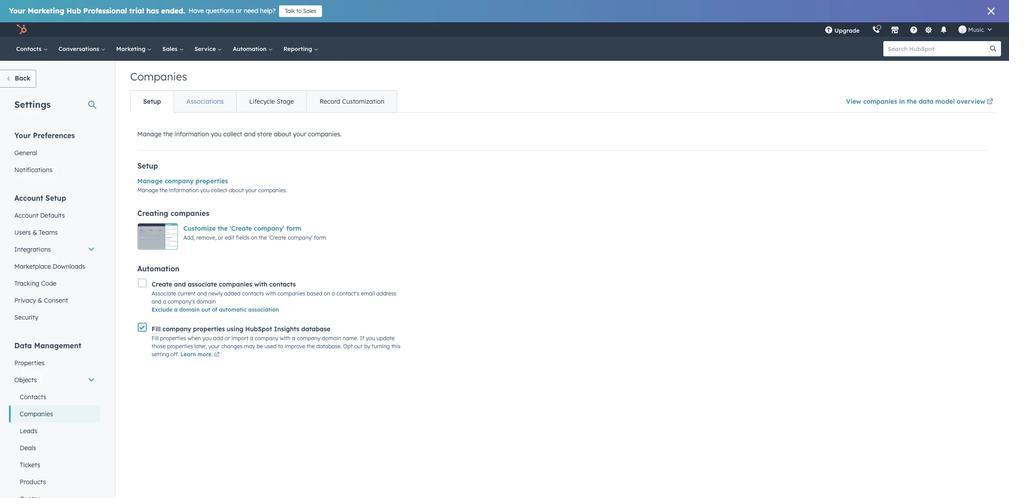 Task type: describe. For each thing, give the bounding box(es) containing it.
reporting link
[[278, 37, 324, 61]]

you inside manage company properties manage the information you collect about your companies.
[[200, 187, 210, 194]]

0 horizontal spatial marketing
[[28, 6, 64, 15]]

later,
[[195, 343, 207, 350]]

tracking
[[14, 280, 39, 288]]

company's
[[168, 299, 195, 305]]

reporting
[[284, 45, 314, 52]]

1 horizontal spatial form
[[314, 235, 326, 241]]

tracking code
[[14, 280, 56, 288]]

music
[[969, 26, 985, 33]]

contacts link for marketing link
[[11, 37, 53, 61]]

edit
[[225, 235, 235, 241]]

search image
[[991, 46, 997, 52]]

objects
[[14, 376, 37, 384]]

fill for fill properties when you add or import a company with a company domain name. if you update those properties later, your changes may be used to improve the database. opt out by turning this setting off.
[[152, 335, 159, 342]]

learn
[[181, 351, 196, 358]]

questions
[[206, 7, 234, 15]]

1 horizontal spatial automation
[[233, 45, 268, 52]]

0 horizontal spatial contacts
[[242, 291, 264, 297]]

companies. inside manage company properties manage the information you collect about your companies.
[[258, 187, 287, 194]]

off.
[[171, 351, 179, 358]]

general link
[[9, 145, 100, 162]]

using
[[227, 325, 244, 333]]

has
[[146, 6, 159, 15]]

& for users
[[33, 229, 37, 237]]

properties inside manage company properties manage the information you collect about your companies.
[[196, 177, 228, 185]]

help?
[[260, 7, 276, 15]]

link opens in a new window image for view companies in the data model overview
[[988, 99, 994, 106]]

you right the if on the left bottom of page
[[366, 335, 375, 342]]

properties link
[[9, 355, 100, 372]]

1 horizontal spatial marketing
[[116, 45, 147, 52]]

add,
[[183, 235, 195, 241]]

to inside talk to sales button
[[296, 8, 302, 14]]

link opens in a new window image for learn more.
[[214, 353, 220, 358]]

consent
[[44, 297, 68, 305]]

privacy
[[14, 297, 36, 305]]

professional
[[83, 6, 127, 15]]

store
[[257, 130, 272, 138]]

opt
[[343, 343, 353, 350]]

marketplace
[[14, 263, 51, 271]]

0 horizontal spatial automation
[[137, 264, 180, 273]]

setup link
[[131, 91, 174, 112]]

code
[[41, 280, 56, 288]]

creating companies
[[137, 209, 209, 218]]

privacy & consent
[[14, 297, 68, 305]]

manage company properties link
[[137, 177, 228, 185]]

search button
[[986, 41, 1002, 56]]

those
[[152, 343, 166, 350]]

current
[[178, 291, 196, 297]]

trial
[[129, 6, 144, 15]]

about inside manage company properties manage the information you collect about your companies.
[[229, 187, 244, 194]]

tickets link
[[9, 457, 100, 474]]

a up improve in the bottom left of the page
[[292, 335, 295, 342]]

service
[[195, 45, 218, 52]]

database
[[301, 325, 331, 333]]

a down associate at bottom left
[[163, 299, 166, 305]]

this
[[392, 343, 401, 350]]

close image
[[988, 8, 995, 15]]

marketing link
[[111, 37, 157, 61]]

0 horizontal spatial company'
[[254, 225, 285, 233]]

in
[[900, 98, 905, 106]]

or inside fill properties when you add or import a company with a company domain name. if you update those properties later, your changes may be used to improve the database. opt out by turning this setting off.
[[225, 335, 230, 342]]

the right fields at top
[[259, 235, 267, 241]]

notifications button
[[937, 22, 952, 37]]

view companies in the data model overview link
[[847, 92, 995, 112]]

deals link
[[9, 440, 100, 457]]

your for your preferences
[[14, 131, 31, 140]]

the inside fill properties when you add or import a company with a company domain name. if you update those properties later, your changes may be used to improve the database. opt out by turning this setting off.
[[307, 343, 315, 350]]

your marketing hub professional trial has ended. have questions or need help?
[[9, 6, 276, 15]]

0 vertical spatial collect
[[223, 130, 242, 138]]

your for your marketing hub professional trial has ended. have questions or need help?
[[9, 6, 25, 15]]

general
[[14, 149, 37, 157]]

fields
[[236, 235, 250, 241]]

associations link
[[174, 91, 236, 112]]

back
[[15, 74, 30, 82]]

notifications image
[[940, 26, 948, 34]]

preferences
[[33, 131, 75, 140]]

data
[[919, 98, 934, 106]]

0 vertical spatial information
[[175, 130, 209, 138]]

deals
[[20, 444, 36, 452]]

your preferences
[[14, 131, 75, 140]]

settings image
[[925, 26, 933, 34]]

view
[[847, 98, 862, 106]]

a down company's
[[174, 307, 178, 313]]

security link
[[9, 309, 100, 326]]

based
[[307, 291, 323, 297]]

a up may
[[250, 335, 253, 342]]

the right in
[[907, 98, 917, 106]]

leads
[[20, 427, 37, 435]]

company down database
[[297, 335, 321, 342]]

tracking code link
[[9, 275, 100, 292]]

talk to sales
[[285, 8, 317, 14]]

management
[[34, 341, 81, 350]]

lifecycle
[[249, 98, 275, 106]]

company up the used
[[255, 335, 279, 342]]

hubspot link
[[11, 24, 34, 35]]

1 vertical spatial with
[[266, 291, 276, 297]]

settings
[[14, 99, 51, 110]]

data management
[[14, 341, 81, 350]]

setup inside setup link
[[143, 98, 161, 106]]

account setup element
[[9, 193, 100, 326]]

help image
[[910, 26, 918, 34]]

1 vertical spatial domain
[[179, 307, 200, 313]]

setup inside account setup element
[[45, 194, 66, 203]]

0 vertical spatial form
[[287, 225, 302, 233]]

remove,
[[196, 235, 217, 241]]

calling icon button
[[869, 24, 884, 35]]

lifecycle stage link
[[236, 91, 307, 112]]

may
[[244, 343, 255, 350]]

more.
[[198, 351, 213, 358]]

and up current
[[174, 281, 186, 289]]

sales inside sales link
[[162, 45, 179, 52]]

1 horizontal spatial about
[[274, 130, 291, 138]]

when
[[188, 335, 201, 342]]

import
[[232, 335, 249, 342]]

users & teams link
[[9, 224, 100, 241]]

and down associate
[[197, 291, 207, 297]]

music button
[[954, 22, 998, 37]]

learn more. link
[[181, 351, 221, 359]]

Search HubSpot search field
[[884, 41, 994, 56]]

add
[[213, 335, 223, 342]]

companies inside 'link'
[[20, 410, 53, 418]]

and up the exclude
[[152, 299, 161, 305]]

products
[[20, 478, 46, 486]]

0 horizontal spatial 'create
[[230, 225, 252, 233]]

newly
[[208, 291, 223, 297]]

sales inside talk to sales button
[[303, 8, 317, 14]]

0 vertical spatial with
[[254, 281, 268, 289]]

out inside fill properties when you add or import a company with a company domain name. if you update those properties later, your changes may be used to improve the database. opt out by turning this setting off.
[[354, 343, 363, 350]]

or inside customize the 'create company' form add, remove, or edit fields on the 'create company' form
[[218, 235, 223, 241]]

sales link
[[157, 37, 189, 61]]

1 vertical spatial setup
[[137, 162, 158, 171]]

users
[[14, 229, 31, 237]]

you up later,
[[202, 335, 212, 342]]

update
[[377, 335, 395, 342]]

collect inside manage company properties manage the information you collect about your companies.
[[211, 187, 227, 194]]

help button
[[907, 22, 922, 37]]

integrations button
[[9, 241, 100, 258]]

account for account setup
[[14, 194, 43, 203]]

marketplace downloads
[[14, 263, 85, 271]]



Task type: locate. For each thing, give the bounding box(es) containing it.
information inside manage company properties manage the information you collect about your companies.
[[169, 187, 199, 194]]

0 horizontal spatial out
[[201, 307, 210, 313]]

1 fill from the top
[[152, 325, 161, 333]]

the right improve in the bottom left of the page
[[307, 343, 315, 350]]

1 vertical spatial manage
[[137, 177, 163, 185]]

insights
[[274, 325, 300, 333]]

0 vertical spatial companies
[[130, 70, 187, 83]]

record
[[320, 98, 340, 106]]

sales right 'talk'
[[303, 8, 317, 14]]

the inside manage company properties manage the information you collect about your companies.
[[160, 187, 168, 194]]

marketing
[[28, 6, 64, 15], [116, 45, 147, 52]]

0 vertical spatial marketing
[[28, 6, 64, 15]]

2 manage from the top
[[137, 177, 163, 185]]

2 account from the top
[[14, 212, 38, 220]]

hubspot image
[[16, 24, 27, 35]]

address
[[376, 291, 397, 297]]

0 horizontal spatial about
[[229, 187, 244, 194]]

0 horizontal spatial to
[[278, 343, 283, 350]]

2 horizontal spatial your
[[293, 130, 306, 138]]

0 vertical spatial contacts
[[269, 281, 296, 289]]

1 horizontal spatial contacts
[[269, 281, 296, 289]]

your inside fill properties when you add or import a company with a company domain name. if you update those properties later, your changes may be used to improve the database. opt out by turning this setting off.
[[209, 343, 220, 350]]

1 vertical spatial companies.
[[258, 187, 287, 194]]

manage company properties manage the information you collect about your companies.
[[137, 177, 287, 194]]

need
[[244, 7, 258, 15]]

have
[[189, 7, 204, 15]]

1 horizontal spatial &
[[38, 297, 42, 305]]

view companies in the data model overview
[[847, 98, 986, 106]]

0 horizontal spatial &
[[33, 229, 37, 237]]

automation link
[[228, 37, 278, 61]]

properties
[[14, 359, 45, 367]]

menu containing music
[[819, 22, 999, 37]]

companies up leads
[[20, 410, 53, 418]]

automatic
[[219, 307, 247, 313]]

0 vertical spatial setup
[[143, 98, 161, 106]]

talk to sales button
[[279, 5, 322, 17]]

0 vertical spatial on
[[251, 235, 257, 241]]

1 vertical spatial out
[[354, 343, 363, 350]]

ended.
[[161, 6, 185, 15]]

automation
[[233, 45, 268, 52], [137, 264, 180, 273]]

contacts link for leads link
[[9, 389, 100, 406]]

companies up customize
[[171, 209, 209, 218]]

0 horizontal spatial sales
[[162, 45, 179, 52]]

1 vertical spatial contacts
[[20, 393, 46, 401]]

with
[[254, 281, 268, 289], [266, 291, 276, 297], [280, 335, 291, 342]]

customization
[[342, 98, 385, 106]]

1 vertical spatial &
[[38, 297, 42, 305]]

collect left store
[[223, 130, 242, 138]]

navigation containing setup
[[130, 90, 398, 113]]

and left store
[[244, 130, 256, 138]]

hubspot
[[245, 325, 272, 333]]

2 vertical spatial or
[[225, 335, 230, 342]]

account for account defaults
[[14, 212, 38, 220]]

0 vertical spatial account
[[14, 194, 43, 203]]

contacts down the hubspot link on the top left of page
[[16, 45, 43, 52]]

associations
[[187, 98, 224, 106]]

0 horizontal spatial your
[[209, 343, 220, 350]]

associate
[[152, 291, 176, 297]]

1 account from the top
[[14, 194, 43, 203]]

3 manage from the top
[[137, 187, 158, 194]]

domain inside fill properties when you add or import a company with a company domain name. if you update those properties later, your changes may be used to improve the database. opt out by turning this setting off.
[[322, 335, 341, 342]]

& right privacy
[[38, 297, 42, 305]]

1 vertical spatial companies
[[20, 410, 53, 418]]

1 vertical spatial on
[[324, 291, 330, 297]]

0 vertical spatial domain
[[197, 299, 216, 305]]

sales left service
[[162, 45, 179, 52]]

with inside fill properties when you add or import a company with a company domain name. if you update those properties later, your changes may be used to improve the database. opt out by turning this setting off.
[[280, 335, 291, 342]]

or left need
[[236, 7, 242, 15]]

0 vertical spatial company'
[[254, 225, 285, 233]]

exclude
[[152, 307, 173, 313]]

1 vertical spatial your
[[14, 131, 31, 140]]

domain up of
[[197, 299, 216, 305]]

contact's
[[337, 291, 360, 297]]

out inside create and associate companies with contacts associate current and newly added contacts with companies based on a contact's email address and a company's domain exclude a domain out of automatic association
[[201, 307, 210, 313]]

conversations
[[59, 45, 101, 52]]

contacts link down objects
[[9, 389, 100, 406]]

to right the used
[[278, 343, 283, 350]]

1 vertical spatial automation
[[137, 264, 180, 273]]

be
[[257, 343, 263, 350]]

1 vertical spatial marketing
[[116, 45, 147, 52]]

1 vertical spatial contacts link
[[9, 389, 100, 406]]

1 horizontal spatial to
[[296, 8, 302, 14]]

to right 'talk'
[[296, 8, 302, 14]]

0 vertical spatial to
[[296, 8, 302, 14]]

and
[[244, 130, 256, 138], [174, 281, 186, 289], [197, 291, 207, 297], [152, 299, 161, 305]]

talk
[[285, 8, 295, 14]]

marketing down the trial
[[116, 45, 147, 52]]

account defaults
[[14, 212, 65, 220]]

setup
[[143, 98, 161, 106], [137, 162, 158, 171], [45, 194, 66, 203]]

greg robinson image
[[959, 26, 967, 34]]

users & teams
[[14, 229, 58, 237]]

your down add on the bottom left
[[209, 343, 220, 350]]

1 horizontal spatial or
[[225, 335, 230, 342]]

1 vertical spatial account
[[14, 212, 38, 220]]

1 horizontal spatial company'
[[288, 235, 313, 241]]

&
[[33, 229, 37, 237], [38, 297, 42, 305]]

exclude a domain out of automatic association button
[[152, 307, 279, 313]]

on inside create and associate companies with contacts associate current and newly added contacts with companies based on a contact's email address and a company's domain exclude a domain out of automatic association
[[324, 291, 330, 297]]

1 horizontal spatial your
[[245, 187, 257, 194]]

to
[[296, 8, 302, 14], [278, 343, 283, 350]]

domain up database.
[[322, 335, 341, 342]]

1 vertical spatial or
[[218, 235, 223, 241]]

you down manage company properties link
[[200, 187, 210, 194]]

create
[[152, 281, 172, 289]]

your
[[293, 130, 306, 138], [245, 187, 257, 194], [209, 343, 220, 350]]

0 vertical spatial &
[[33, 229, 37, 237]]

used
[[265, 343, 277, 350]]

1 vertical spatial form
[[314, 235, 326, 241]]

0 vertical spatial companies.
[[308, 130, 342, 138]]

manage for manage the information you collect and store about your companies.
[[137, 130, 162, 138]]

menu
[[819, 22, 999, 37]]

company up the creating companies
[[165, 177, 194, 185]]

& for privacy
[[38, 297, 42, 305]]

on inside customize the 'create company' form add, remove, or edit fields on the 'create company' form
[[251, 235, 257, 241]]

0 vertical spatial your
[[9, 6, 25, 15]]

marketplaces image
[[891, 26, 899, 34]]

account up 'users'
[[14, 212, 38, 220]]

turning
[[372, 343, 390, 350]]

data management element
[[9, 341, 100, 499]]

by
[[364, 343, 371, 350]]

or right add on the bottom left
[[225, 335, 230, 342]]

setting
[[152, 351, 169, 358]]

1 vertical spatial about
[[229, 187, 244, 194]]

1 manage from the top
[[137, 130, 162, 138]]

fill for fill company properties using hubspot insights database
[[152, 325, 161, 333]]

if
[[360, 335, 364, 342]]

account up account defaults in the top of the page
[[14, 194, 43, 203]]

calling icon image
[[873, 26, 881, 34]]

upgrade image
[[825, 26, 833, 34]]

about
[[274, 130, 291, 138], [229, 187, 244, 194]]

you down associations
[[211, 130, 222, 138]]

defaults
[[40, 212, 65, 220]]

out left by
[[354, 343, 363, 350]]

companies up setup link at the top left
[[130, 70, 187, 83]]

1 vertical spatial sales
[[162, 45, 179, 52]]

1 horizontal spatial 'create
[[269, 235, 286, 241]]

marketing left hub
[[28, 6, 64, 15]]

0 vertical spatial out
[[201, 307, 210, 313]]

a
[[332, 291, 335, 297], [163, 299, 166, 305], [174, 307, 178, 313], [250, 335, 253, 342], [292, 335, 295, 342]]

or
[[236, 7, 242, 15], [218, 235, 223, 241], [225, 335, 230, 342]]

'create right fields at top
[[269, 235, 286, 241]]

your up 'customize the 'create company' form' 'link'
[[245, 187, 257, 194]]

your inside 'element'
[[14, 131, 31, 140]]

added
[[224, 291, 241, 297]]

company
[[165, 177, 194, 185], [163, 325, 191, 333], [255, 335, 279, 342], [297, 335, 321, 342]]

0 vertical spatial manage
[[137, 130, 162, 138]]

or left edit
[[218, 235, 223, 241]]

about up 'customize the 'create company' form' 'link'
[[229, 187, 244, 194]]

the down manage company properties link
[[160, 187, 168, 194]]

company inside manage company properties manage the information you collect about your companies.
[[165, 177, 194, 185]]

about right store
[[274, 130, 291, 138]]

1 horizontal spatial on
[[324, 291, 330, 297]]

teams
[[39, 229, 58, 237]]

account setup
[[14, 194, 66, 203]]

on right fields at top
[[251, 235, 257, 241]]

1 vertical spatial information
[[169, 187, 199, 194]]

of
[[212, 307, 217, 313]]

to inside fill properties when you add or import a company with a company domain name. if you update those properties later, your changes may be used to improve the database. opt out by turning this setting off.
[[278, 343, 283, 350]]

model
[[936, 98, 955, 106]]

privacy & consent link
[[9, 292, 100, 309]]

customize the 'create company' form link
[[183, 225, 302, 233]]

information down manage company properties link
[[169, 187, 199, 194]]

your right store
[[293, 130, 306, 138]]

1 vertical spatial to
[[278, 343, 283, 350]]

& right 'users'
[[33, 229, 37, 237]]

1 vertical spatial collect
[[211, 187, 227, 194]]

associate
[[188, 281, 217, 289]]

or inside "your marketing hub professional trial has ended. have questions or need help?"
[[236, 7, 242, 15]]

form
[[287, 225, 302, 233], [314, 235, 326, 241]]

manage for manage company properties manage the information you collect about your companies.
[[137, 177, 163, 185]]

2 vertical spatial domain
[[322, 335, 341, 342]]

company up when at the bottom of the page
[[163, 325, 191, 333]]

1 vertical spatial company'
[[288, 235, 313, 241]]

on right based
[[324, 291, 330, 297]]

account defaults link
[[9, 207, 100, 224]]

link opens in a new window image
[[214, 351, 220, 359]]

customize
[[183, 225, 216, 233]]

customize the 'create company' form add, remove, or edit fields on the 'create company' form
[[183, 225, 326, 241]]

0 horizontal spatial form
[[287, 225, 302, 233]]

information down the associations link
[[175, 130, 209, 138]]

2 vertical spatial your
[[209, 343, 220, 350]]

data
[[14, 341, 32, 350]]

2 vertical spatial setup
[[45, 194, 66, 203]]

companies
[[864, 98, 898, 106], [171, 209, 209, 218], [219, 281, 253, 289], [278, 291, 305, 297]]

association
[[248, 307, 279, 313]]

1 vertical spatial your
[[245, 187, 257, 194]]

your preferences element
[[9, 131, 100, 179]]

0 vertical spatial or
[[236, 7, 242, 15]]

record customization
[[320, 98, 385, 106]]

companies up added
[[219, 281, 253, 289]]

the down setup link at the top left
[[163, 130, 173, 138]]

collect
[[223, 130, 242, 138], [211, 187, 227, 194]]

0 vertical spatial sales
[[303, 8, 317, 14]]

2 horizontal spatial or
[[236, 7, 242, 15]]

0 vertical spatial contacts link
[[11, 37, 53, 61]]

1 horizontal spatial sales
[[303, 8, 317, 14]]

1 horizontal spatial companies.
[[308, 130, 342, 138]]

domain down company's
[[179, 307, 200, 313]]

contacts inside data management element
[[20, 393, 46, 401]]

collect down manage company properties link
[[211, 187, 227, 194]]

1 horizontal spatial out
[[354, 343, 363, 350]]

changes
[[221, 343, 243, 350]]

'create up fields at top
[[230, 225, 252, 233]]

contacts down objects
[[20, 393, 46, 401]]

contacts link down the hubspot link on the top left of page
[[11, 37, 53, 61]]

0 horizontal spatial on
[[251, 235, 257, 241]]

0 vertical spatial your
[[293, 130, 306, 138]]

fill inside fill properties when you add or import a company with a company domain name. if you update those properties later, your changes may be used to improve the database. opt out by turning this setting off.
[[152, 335, 159, 342]]

link opens in a new window image inside the learn more. link
[[214, 353, 220, 358]]

email
[[361, 291, 375, 297]]

your up hubspot icon
[[9, 6, 25, 15]]

menu item
[[866, 22, 868, 37]]

1 vertical spatial 'create
[[269, 235, 286, 241]]

0 vertical spatial 'create
[[230, 225, 252, 233]]

out left of
[[201, 307, 210, 313]]

companies left in
[[864, 98, 898, 106]]

upgrade
[[835, 27, 860, 34]]

objects button
[[9, 372, 100, 389]]

lifecycle stage
[[249, 98, 294, 106]]

the up edit
[[218, 225, 228, 233]]

1 vertical spatial contacts
[[242, 291, 264, 297]]

2 vertical spatial with
[[280, 335, 291, 342]]

2 fill from the top
[[152, 335, 159, 342]]

automation down need
[[233, 45, 268, 52]]

automation up create
[[137, 264, 180, 273]]

0 horizontal spatial companies.
[[258, 187, 287, 194]]

1 horizontal spatial companies
[[130, 70, 187, 83]]

companies left based
[[278, 291, 305, 297]]

hub
[[66, 6, 81, 15]]

0 vertical spatial contacts
[[16, 45, 43, 52]]

0 vertical spatial about
[[274, 130, 291, 138]]

1 vertical spatial fill
[[152, 335, 159, 342]]

on
[[251, 235, 257, 241], [324, 291, 330, 297]]

a left contact's
[[332, 291, 335, 297]]

stage
[[277, 98, 294, 106]]

your inside manage company properties manage the information you collect about your companies.
[[245, 187, 257, 194]]

0 vertical spatial automation
[[233, 45, 268, 52]]

0 horizontal spatial or
[[218, 235, 223, 241]]

link opens in a new window image
[[988, 97, 994, 108], [988, 99, 994, 106], [214, 353, 220, 358]]

out
[[201, 307, 210, 313], [354, 343, 363, 350]]

0 vertical spatial fill
[[152, 325, 161, 333]]

navigation
[[130, 90, 398, 113]]

2 vertical spatial manage
[[137, 187, 158, 194]]

your up 'general'
[[14, 131, 31, 140]]

0 horizontal spatial companies
[[20, 410, 53, 418]]

manage the information you collect and store about your companies.
[[137, 130, 342, 138]]

notifications
[[14, 166, 53, 174]]



Task type: vqa. For each thing, say whether or not it's contained in the screenshot.
BASED at the bottom
yes



